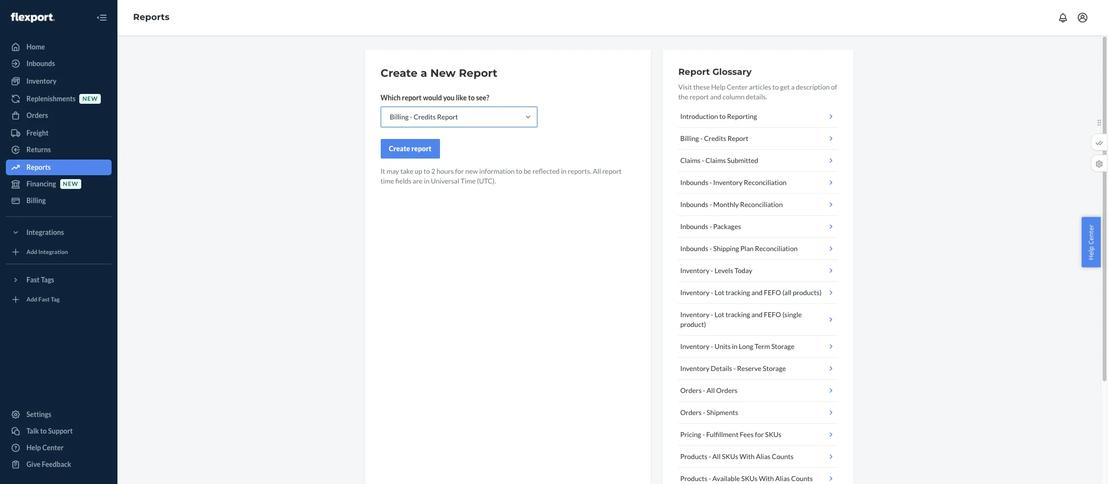 Task type: locate. For each thing, give the bounding box(es) containing it.
1 horizontal spatial billing - credits report
[[681, 134, 749, 143]]

center inside visit these help center articles to get a description of the report and column details.
[[727, 83, 748, 91]]

1 horizontal spatial skus
[[742, 475, 758, 483]]

0 vertical spatial fast
[[26, 276, 40, 284]]

home link
[[6, 39, 112, 55]]

inventory - lot tracking and fefo (all products) button
[[679, 282, 838, 304]]

report
[[690, 93, 709, 101], [402, 94, 422, 102], [412, 145, 432, 153], [603, 167, 622, 175]]

alias up products - available skus with alias counts 'button' at the right of page
[[757, 453, 771, 461]]

support
[[48, 427, 73, 435]]

inventory - levels today button
[[679, 260, 838, 282]]

inventory for inventory
[[26, 77, 57, 85]]

information
[[480, 167, 515, 175]]

0 vertical spatial in
[[561, 167, 567, 175]]

2 lot from the top
[[715, 311, 725, 319]]

2 tracking from the top
[[726, 311, 751, 319]]

would
[[423, 94, 442, 102]]

- for products - available skus with alias counts 'button' at the right of page
[[709, 475, 712, 483]]

inbounds left packages
[[681, 222, 709, 231]]

fast left tag
[[38, 296, 50, 303]]

1 vertical spatial products
[[681, 475, 708, 483]]

inbounds down home
[[26, 59, 55, 68]]

lot up units
[[715, 311, 725, 319]]

new up 'billing' link
[[63, 180, 78, 188]]

1 vertical spatial reports
[[26, 163, 51, 171]]

2 horizontal spatial new
[[466, 167, 478, 175]]

with inside 'button'
[[759, 475, 775, 483]]

1 horizontal spatial billing
[[390, 113, 409, 121]]

2 vertical spatial all
[[713, 453, 721, 461]]

(single
[[783, 311, 803, 319]]

1 vertical spatial alias
[[776, 475, 791, 483]]

alias for products - all skus with alias counts
[[757, 453, 771, 461]]

inventory down the product)
[[681, 342, 710, 351]]

create report button
[[381, 139, 440, 159]]

and down inventory - lot tracking and fefo (all products) "button"
[[752, 311, 763, 319]]

fefo for (single
[[765, 311, 782, 319]]

create inside create report 'button'
[[389, 145, 410, 153]]

feedback
[[42, 460, 71, 469]]

orders for orders - all orders
[[681, 386, 702, 395]]

lot for inventory - lot tracking and fefo (single product)
[[715, 311, 725, 319]]

credits down would
[[414, 113, 436, 121]]

1 products from the top
[[681, 453, 708, 461]]

1 vertical spatial credits
[[705, 134, 727, 143]]

claims left submitted
[[706, 156, 726, 165]]

with for available
[[759, 475, 775, 483]]

2 vertical spatial center
[[42, 444, 64, 452]]

inventory left the levels
[[681, 266, 710, 275]]

tracking for (single
[[726, 311, 751, 319]]

counts
[[772, 453, 794, 461], [792, 475, 814, 483]]

returns
[[26, 145, 51, 154]]

add integration link
[[6, 244, 112, 260]]

0 horizontal spatial a
[[421, 67, 428, 80]]

returns link
[[6, 142, 112, 158]]

inventory up monthly
[[714, 178, 743, 187]]

1 horizontal spatial center
[[727, 83, 748, 91]]

2 fefo from the top
[[765, 311, 782, 319]]

2 horizontal spatial center
[[1088, 224, 1096, 244]]

fefo left (single
[[765, 311, 782, 319]]

tracking
[[726, 289, 751, 297], [726, 311, 751, 319]]

0 vertical spatial with
[[740, 453, 755, 461]]

freight link
[[6, 125, 112, 141]]

products left available in the right of the page
[[681, 475, 708, 483]]

add left integration at bottom left
[[26, 249, 37, 256]]

add inside the add integration link
[[26, 249, 37, 256]]

0 vertical spatial add
[[26, 249, 37, 256]]

orders up orders - shipments
[[681, 386, 702, 395]]

products inside products - available skus with alias counts 'button'
[[681, 475, 708, 483]]

2 vertical spatial reconciliation
[[756, 244, 798, 253]]

1 vertical spatial counts
[[792, 475, 814, 483]]

0 vertical spatial help center
[[1088, 224, 1096, 260]]

for up time
[[455, 167, 464, 175]]

reconciliation inside button
[[744, 178, 787, 187]]

- inside inventory - lot tracking and fefo (single product)
[[711, 311, 714, 319]]

products down the pricing
[[681, 453, 708, 461]]

skus down pricing - fulfillment fees for skus
[[722, 453, 739, 461]]

details
[[711, 364, 733, 373]]

to left reporting
[[720, 112, 726, 120]]

fefo inside inventory - lot tracking and fefo (single product)
[[765, 311, 782, 319]]

0 vertical spatial all
[[593, 167, 602, 175]]

0 horizontal spatial claims
[[681, 156, 701, 165]]

0 vertical spatial alias
[[757, 453, 771, 461]]

open account menu image
[[1078, 12, 1089, 24]]

report left would
[[402, 94, 422, 102]]

in left the 'long'
[[733, 342, 738, 351]]

which report would you like to see?
[[381, 94, 490, 102]]

levels
[[715, 266, 734, 275]]

- left monthly
[[710, 200, 713, 209]]

1 vertical spatial skus
[[722, 453, 739, 461]]

- for products - all skus with alias counts button
[[709, 453, 712, 461]]

hours
[[437, 167, 454, 175]]

counts inside button
[[772, 453, 794, 461]]

counts inside 'button'
[[792, 475, 814, 483]]

1 horizontal spatial reports link
[[133, 12, 170, 23]]

claims down introduction
[[681, 156, 701, 165]]

0 vertical spatial and
[[711, 93, 722, 101]]

2 horizontal spatial help
[[1088, 246, 1096, 260]]

2 vertical spatial help
[[26, 444, 41, 452]]

long
[[739, 342, 754, 351]]

- for the orders - shipments button
[[704, 409, 706, 417]]

billing link
[[6, 193, 112, 209]]

with inside button
[[740, 453, 755, 461]]

1 vertical spatial and
[[752, 289, 763, 297]]

inventory up the product)
[[681, 311, 710, 319]]

0 horizontal spatial in
[[424, 177, 430, 185]]

1 vertical spatial tracking
[[726, 311, 751, 319]]

- up inventory - units in long term storage
[[711, 311, 714, 319]]

1 horizontal spatial with
[[759, 475, 775, 483]]

lot inside inventory - lot tracking and fefo (single product)
[[715, 311, 725, 319]]

orders - all orders
[[681, 386, 738, 395]]

new
[[431, 67, 456, 80]]

skus
[[766, 431, 782, 439], [722, 453, 739, 461], [742, 475, 758, 483]]

reserve
[[738, 364, 762, 373]]

reports.
[[568, 167, 592, 175]]

1 vertical spatial fefo
[[765, 311, 782, 319]]

billing down financing
[[26, 196, 46, 205]]

1 vertical spatial help center
[[26, 444, 64, 452]]

with down products - all skus with alias counts button
[[759, 475, 775, 483]]

report right reports.
[[603, 167, 622, 175]]

products)
[[793, 289, 822, 297]]

1 horizontal spatial reports
[[133, 12, 170, 23]]

0 vertical spatial lot
[[715, 289, 725, 297]]

for inside it may take up to 2 hours for new information to be reflected in reports. all report time fields are in universal time (utc).
[[455, 167, 464, 175]]

2 horizontal spatial skus
[[766, 431, 782, 439]]

lot
[[715, 289, 725, 297], [715, 311, 725, 319]]

reconciliation
[[744, 178, 787, 187], [741, 200, 783, 209], [756, 244, 798, 253]]

alias down products - all skus with alias counts button
[[776, 475, 791, 483]]

- left available in the right of the page
[[709, 475, 712, 483]]

reconciliation inside button
[[741, 200, 783, 209]]

2 vertical spatial and
[[752, 311, 763, 319]]

and inside "button"
[[752, 289, 763, 297]]

inventory up "replenishments"
[[26, 77, 57, 85]]

tracking down inventory - lot tracking and fefo (all products)
[[726, 311, 751, 319]]

1 vertical spatial in
[[424, 177, 430, 185]]

and inside inventory - lot tracking and fefo (single product)
[[752, 311, 763, 319]]

products for products - available skus with alias counts
[[681, 475, 708, 483]]

0 horizontal spatial with
[[740, 453, 755, 461]]

(utc).
[[477, 177, 496, 185]]

and for inventory - lot tracking and fefo (all products)
[[752, 289, 763, 297]]

storage
[[772, 342, 795, 351], [763, 364, 787, 373]]

1 vertical spatial add
[[26, 296, 37, 303]]

1 lot from the top
[[715, 289, 725, 297]]

1 vertical spatial for
[[756, 431, 764, 439]]

a left new
[[421, 67, 428, 80]]

new up orders link
[[83, 95, 98, 103]]

0 horizontal spatial reports link
[[6, 160, 112, 175]]

create up which
[[381, 67, 418, 80]]

inventory inside inventory - lot tracking and fefo (single product)
[[681, 311, 710, 319]]

0 vertical spatial fefo
[[765, 289, 782, 297]]

0 vertical spatial create
[[381, 67, 418, 80]]

- right the pricing
[[703, 431, 706, 439]]

1 horizontal spatial credits
[[705, 134, 727, 143]]

0 horizontal spatial skus
[[722, 453, 739, 461]]

2 products from the top
[[681, 475, 708, 483]]

1 vertical spatial new
[[466, 167, 478, 175]]

inventory for inventory - lot tracking and fefo (single product)
[[681, 311, 710, 319]]

report up these
[[679, 67, 711, 77]]

orders up freight
[[26, 111, 48, 120]]

products - available skus with alias counts
[[681, 475, 814, 483]]

and down inventory - levels today button
[[752, 289, 763, 297]]

to right like
[[469, 94, 475, 102]]

0 horizontal spatial new
[[63, 180, 78, 188]]

report down these
[[690, 93, 709, 101]]

alias inside button
[[757, 453, 771, 461]]

like
[[456, 94, 467, 102]]

0 horizontal spatial alias
[[757, 453, 771, 461]]

(all
[[783, 289, 792, 297]]

counts for products - available skus with alias counts
[[792, 475, 814, 483]]

fefo
[[765, 289, 782, 297], [765, 311, 782, 319]]

inbounds inside 'button'
[[681, 244, 709, 253]]

to inside talk to support button
[[40, 427, 47, 435]]

credits
[[414, 113, 436, 121], [705, 134, 727, 143]]

- down the claims - claims submitted
[[710, 178, 713, 187]]

- left the levels
[[711, 266, 714, 275]]

integration
[[38, 249, 68, 256]]

all right reports.
[[593, 167, 602, 175]]

help inside visit these help center articles to get a description of the report and column details.
[[712, 83, 726, 91]]

replenishments
[[26, 95, 76, 103]]

0 horizontal spatial for
[[455, 167, 464, 175]]

inbounds for inbounds - packages
[[681, 222, 709, 231]]

all up orders - shipments
[[707, 386, 715, 395]]

inbounds inside button
[[681, 200, 709, 209]]

create up may
[[389, 145, 410, 153]]

inbounds down inbounds - packages
[[681, 244, 709, 253]]

report inside button
[[728, 134, 749, 143]]

for inside button
[[756, 431, 764, 439]]

- for inventory - levels today button
[[711, 266, 714, 275]]

today
[[735, 266, 753, 275]]

- right details
[[734, 364, 736, 373]]

and inside visit these help center articles to get a description of the report and column details.
[[711, 93, 722, 101]]

- left shipments
[[704, 409, 706, 417]]

create for create report
[[389, 145, 410, 153]]

0 horizontal spatial help center
[[26, 444, 64, 452]]

0 vertical spatial tracking
[[726, 289, 751, 297]]

0 vertical spatial reconciliation
[[744, 178, 787, 187]]

0 vertical spatial billing
[[390, 113, 409, 121]]

inventory down the inventory - levels today
[[681, 289, 710, 297]]

you
[[444, 94, 455, 102]]

and
[[711, 93, 722, 101], [752, 289, 763, 297], [752, 311, 763, 319]]

to
[[773, 83, 780, 91], [469, 94, 475, 102], [720, 112, 726, 120], [424, 167, 430, 175], [516, 167, 523, 175], [40, 427, 47, 435]]

new up time
[[466, 167, 478, 175]]

inbounds for inbounds
[[26, 59, 55, 68]]

- inside "button"
[[711, 289, 714, 297]]

lot down the inventory - levels today
[[715, 289, 725, 297]]

1 vertical spatial lot
[[715, 311, 725, 319]]

fast
[[26, 276, 40, 284], [38, 296, 50, 303]]

0 vertical spatial credits
[[414, 113, 436, 121]]

1 vertical spatial all
[[707, 386, 715, 395]]

products
[[681, 453, 708, 461], [681, 475, 708, 483]]

fast tags
[[26, 276, 54, 284]]

credits down introduction to reporting
[[705, 134, 727, 143]]

0 vertical spatial products
[[681, 453, 708, 461]]

for right fees
[[756, 431, 764, 439]]

a right get
[[792, 83, 795, 91]]

reports
[[133, 12, 170, 23], [26, 163, 51, 171]]

products inside products - all skus with alias counts button
[[681, 453, 708, 461]]

inbounds - shipping plan reconciliation
[[681, 244, 798, 253]]

orders for orders
[[26, 111, 48, 120]]

0 vertical spatial center
[[727, 83, 748, 91]]

0 vertical spatial new
[[83, 95, 98, 103]]

in left reports.
[[561, 167, 567, 175]]

0 horizontal spatial center
[[42, 444, 64, 452]]

inventory
[[26, 77, 57, 85], [714, 178, 743, 187], [681, 266, 710, 275], [681, 289, 710, 297], [681, 311, 710, 319], [681, 342, 710, 351], [681, 364, 710, 373]]

1 add from the top
[[26, 249, 37, 256]]

1 horizontal spatial new
[[83, 95, 98, 103]]

inbounds down the claims - claims submitted
[[681, 178, 709, 187]]

- left shipping
[[710, 244, 713, 253]]

report inside it may take up to 2 hours for new information to be reflected in reports. all report time fields are in universal time (utc).
[[603, 167, 622, 175]]

inventory details - reserve storage button
[[679, 358, 838, 380]]

1 vertical spatial create
[[389, 145, 410, 153]]

- up orders - shipments
[[704, 386, 706, 395]]

1 vertical spatial center
[[1088, 224, 1096, 244]]

tracking inside "button"
[[726, 289, 751, 297]]

- for inbounds - inventory reconciliation button
[[710, 178, 713, 187]]

new
[[83, 95, 98, 103], [466, 167, 478, 175], [63, 180, 78, 188]]

to right talk
[[40, 427, 47, 435]]

1 vertical spatial billing
[[681, 134, 700, 143]]

inventory inside button
[[681, 266, 710, 275]]

storage right reserve
[[763, 364, 787, 373]]

1 vertical spatial storage
[[763, 364, 787, 373]]

skus down products - all skus with alias counts button
[[742, 475, 758, 483]]

inbounds up inbounds - packages
[[681, 200, 709, 209]]

1 fefo from the top
[[765, 289, 782, 297]]

- for inbounds - monthly reconciliation button
[[710, 200, 713, 209]]

- left packages
[[710, 222, 713, 231]]

2 add from the top
[[26, 296, 37, 303]]

visit
[[679, 83, 693, 91]]

inventory inside "button"
[[681, 289, 710, 297]]

2 vertical spatial in
[[733, 342, 738, 351]]

- up the inbounds - inventory reconciliation
[[702, 156, 705, 165]]

2 vertical spatial billing
[[26, 196, 46, 205]]

lot inside "button"
[[715, 289, 725, 297]]

to left 2
[[424, 167, 430, 175]]

skus inside 'button'
[[742, 475, 758, 483]]

add inside add fast tag link
[[26, 296, 37, 303]]

to left get
[[773, 83, 780, 91]]

reconciliation down inbounds - inventory reconciliation button
[[741, 200, 783, 209]]

- left units
[[711, 342, 714, 351]]

fast left tags
[[26, 276, 40, 284]]

products for products - all skus with alias counts
[[681, 453, 708, 461]]

report down reporting
[[728, 134, 749, 143]]

give feedback button
[[6, 457, 112, 473]]

billing - credits report
[[390, 113, 458, 121], [681, 134, 749, 143]]

orders up the pricing
[[681, 409, 702, 417]]

center inside button
[[1088, 224, 1096, 244]]

reports link
[[133, 12, 170, 23], [6, 160, 112, 175]]

1 vertical spatial reports link
[[6, 160, 112, 175]]

0 vertical spatial help
[[712, 83, 726, 91]]

tracking inside inventory - lot tracking and fefo (single product)
[[726, 311, 751, 319]]

- down which report would you like to see?
[[410, 113, 413, 121]]

inventory up orders - all orders
[[681, 364, 710, 373]]

1 horizontal spatial alias
[[776, 475, 791, 483]]

alias inside 'button'
[[776, 475, 791, 483]]

inventory - lot tracking and fefo (single product) button
[[679, 304, 838, 336]]

are
[[413, 177, 423, 185]]

- down the fulfillment
[[709, 453, 712, 461]]

1 horizontal spatial help center
[[1088, 224, 1096, 260]]

and left column
[[711, 93, 722, 101]]

tracking down today
[[726, 289, 751, 297]]

with down fees
[[740, 453, 755, 461]]

see?
[[476, 94, 490, 102]]

2 horizontal spatial in
[[733, 342, 738, 351]]

reconciliation down claims - claims submitted button
[[744, 178, 787, 187]]

all down the fulfillment
[[713, 453, 721, 461]]

1 horizontal spatial claims
[[706, 156, 726, 165]]

reconciliation down the inbounds - packages button
[[756, 244, 798, 253]]

it may take up to 2 hours for new information to be reflected in reports. all report time fields are in universal time (utc).
[[381, 167, 622, 185]]

all inside it may take up to 2 hours for new information to be reflected in reports. all report time fields are in universal time (utc).
[[593, 167, 602, 175]]

1 vertical spatial a
[[792, 83, 795, 91]]

in right are
[[424, 177, 430, 185]]

2 horizontal spatial billing
[[681, 134, 700, 143]]

add for add fast tag
[[26, 296, 37, 303]]

1 tracking from the top
[[726, 289, 751, 297]]

0 vertical spatial counts
[[772, 453, 794, 461]]

1 horizontal spatial help
[[712, 83, 726, 91]]

reconciliation inside 'button'
[[756, 244, 798, 253]]

universal
[[431, 177, 460, 185]]

0 horizontal spatial credits
[[414, 113, 436, 121]]

- for claims - claims submitted button
[[702, 156, 705, 165]]

fefo left (all
[[765, 289, 782, 297]]

report up up
[[412, 145, 432, 153]]

billing down which
[[390, 113, 409, 121]]

0 vertical spatial for
[[455, 167, 464, 175]]

billing down introduction
[[681, 134, 700, 143]]

2 vertical spatial new
[[63, 180, 78, 188]]

billing - credits report down introduction to reporting
[[681, 134, 749, 143]]

- down the inventory - levels today
[[711, 289, 714, 297]]

tag
[[51, 296, 60, 303]]

-
[[410, 113, 413, 121], [701, 134, 703, 143], [702, 156, 705, 165], [710, 178, 713, 187], [710, 200, 713, 209], [710, 222, 713, 231], [710, 244, 713, 253], [711, 266, 714, 275], [711, 289, 714, 297], [711, 311, 714, 319], [711, 342, 714, 351], [734, 364, 736, 373], [704, 386, 706, 395], [704, 409, 706, 417], [703, 431, 706, 439], [709, 453, 712, 461], [709, 475, 712, 483]]

0 vertical spatial billing - credits report
[[390, 113, 458, 121]]

skus for all
[[722, 453, 739, 461]]

glossary
[[713, 67, 752, 77]]

1 horizontal spatial a
[[792, 83, 795, 91]]

integrations
[[26, 228, 64, 237]]

1 vertical spatial help
[[1088, 246, 1096, 260]]

billing - credits report down would
[[390, 113, 458, 121]]

inventory for inventory - units in long term storage
[[681, 342, 710, 351]]

help center inside button
[[1088, 224, 1096, 260]]

counts for products - all skus with alias counts
[[772, 453, 794, 461]]

orders link
[[6, 108, 112, 123]]

1 vertical spatial with
[[759, 475, 775, 483]]

skus down the orders - shipments button
[[766, 431, 782, 439]]

fefo inside "button"
[[765, 289, 782, 297]]

- down introduction
[[701, 134, 703, 143]]

and for inventory - lot tracking and fefo (single product)
[[752, 311, 763, 319]]

0 vertical spatial a
[[421, 67, 428, 80]]

2 vertical spatial skus
[[742, 475, 758, 483]]

pricing - fulfillment fees for skus button
[[679, 424, 838, 446]]

orders - all orders button
[[679, 380, 838, 402]]

storage right 'term'
[[772, 342, 795, 351]]

1 vertical spatial billing - credits report
[[681, 134, 749, 143]]

0 horizontal spatial reports
[[26, 163, 51, 171]]

1 vertical spatial reconciliation
[[741, 200, 783, 209]]

add down fast tags
[[26, 296, 37, 303]]

1 horizontal spatial for
[[756, 431, 764, 439]]



Task type: vqa. For each thing, say whether or not it's contained in the screenshot.
the middle THE FINANCING
no



Task type: describe. For each thing, give the bounding box(es) containing it.
details.
[[747, 93, 768, 101]]

give feedback
[[26, 460, 71, 469]]

description
[[797, 83, 830, 91]]

open notifications image
[[1058, 12, 1070, 24]]

inbounds for inbounds - shipping plan reconciliation
[[681, 244, 709, 253]]

report down you
[[437, 113, 458, 121]]

help center button
[[1083, 217, 1102, 267]]

billing - credits report button
[[679, 128, 838, 150]]

talk
[[26, 427, 39, 435]]

orders for orders - shipments
[[681, 409, 702, 417]]

the
[[679, 93, 689, 101]]

fast tags button
[[6, 272, 112, 288]]

tags
[[41, 276, 54, 284]]

inventory - lot tracking and fefo (all products)
[[681, 289, 822, 297]]

inventory - lot tracking and fefo (single product)
[[681, 311, 803, 329]]

be
[[524, 167, 532, 175]]

inventory for inventory - levels today
[[681, 266, 710, 275]]

report inside 'button'
[[412, 145, 432, 153]]

introduction to reporting
[[681, 112, 758, 120]]

- for billing - credits report button
[[701, 134, 703, 143]]

available
[[713, 475, 741, 483]]

to inside introduction to reporting "button"
[[720, 112, 726, 120]]

0 vertical spatial reports
[[133, 12, 170, 23]]

billing - credits report inside button
[[681, 134, 749, 143]]

to inside visit these help center articles to get a description of the report and column details.
[[773, 83, 780, 91]]

close navigation image
[[96, 12, 108, 24]]

- for pricing - fulfillment fees for skus button
[[703, 431, 706, 439]]

tracking for (all
[[726, 289, 751, 297]]

units
[[715, 342, 731, 351]]

reflected
[[533, 167, 560, 175]]

new inside it may take up to 2 hours for new information to be reflected in reports. all report time fields are in universal time (utc).
[[466, 167, 478, 175]]

shipments
[[707, 409, 739, 417]]

all for products
[[713, 453, 721, 461]]

column
[[723, 93, 745, 101]]

time
[[461, 177, 476, 185]]

inbounds for inbounds - inventory reconciliation
[[681, 178, 709, 187]]

inventory for inventory - lot tracking and fefo (all products)
[[681, 289, 710, 297]]

these
[[694, 83, 710, 91]]

inventory details - reserve storage
[[681, 364, 787, 373]]

fefo for (all
[[765, 289, 782, 297]]

create a new report
[[381, 67, 498, 80]]

reconciliation for inbounds - monthly reconciliation
[[741, 200, 783, 209]]

orders up shipments
[[717, 386, 738, 395]]

report up see?
[[459, 67, 498, 80]]

freight
[[26, 129, 49, 137]]

fast inside dropdown button
[[26, 276, 40, 284]]

take
[[401, 167, 414, 175]]

add for add integration
[[26, 249, 37, 256]]

term
[[755, 342, 771, 351]]

fees
[[740, 431, 754, 439]]

report glossary
[[679, 67, 752, 77]]

settings link
[[6, 407, 112, 423]]

fields
[[396, 177, 412, 185]]

all for orders
[[707, 386, 715, 395]]

0 vertical spatial storage
[[772, 342, 795, 351]]

shipping
[[714, 244, 740, 253]]

talk to support button
[[6, 424, 112, 439]]

home
[[26, 43, 45, 51]]

inbounds - monthly reconciliation
[[681, 200, 783, 209]]

orders - shipments button
[[679, 402, 838, 424]]

to left be
[[516, 167, 523, 175]]

products - available skus with alias counts button
[[679, 468, 838, 484]]

inbounds for inbounds - monthly reconciliation
[[681, 200, 709, 209]]

plan
[[741, 244, 754, 253]]

settings
[[26, 410, 51, 419]]

talk to support
[[26, 427, 73, 435]]

alias for products - available skus with alias counts
[[776, 475, 791, 483]]

inbounds - shipping plan reconciliation button
[[679, 238, 838, 260]]

pricing
[[681, 431, 702, 439]]

help center link
[[6, 440, 112, 456]]

new for financing
[[63, 180, 78, 188]]

inbounds - inventory reconciliation button
[[679, 172, 838, 194]]

flexport logo image
[[11, 13, 55, 22]]

a inside visit these help center articles to get a description of the report and column details.
[[792, 83, 795, 91]]

product)
[[681, 320, 707, 329]]

inventory link
[[6, 73, 112, 89]]

create report
[[389, 145, 432, 153]]

claims - claims submitted
[[681, 156, 759, 165]]

0 vertical spatial reports link
[[133, 12, 170, 23]]

add fast tag
[[26, 296, 60, 303]]

2
[[432, 167, 436, 175]]

inbounds link
[[6, 56, 112, 72]]

inventory for inventory details - reserve storage
[[681, 364, 710, 373]]

- for inventory - units in long term storage button
[[711, 342, 714, 351]]

packages
[[714, 222, 742, 231]]

0 horizontal spatial billing
[[26, 196, 46, 205]]

1 horizontal spatial in
[[561, 167, 567, 175]]

introduction
[[681, 112, 719, 120]]

0 vertical spatial skus
[[766, 431, 782, 439]]

visit these help center articles to get a description of the report and column details.
[[679, 83, 838, 101]]

lot for inventory - lot tracking and fefo (all products)
[[715, 289, 725, 297]]

reporting
[[728, 112, 758, 120]]

1 claims from the left
[[681, 156, 701, 165]]

new for replenishments
[[83, 95, 98, 103]]

time
[[381, 177, 394, 185]]

- for the inbounds - packages button
[[710, 222, 713, 231]]

inventory inside button
[[714, 178, 743, 187]]

it
[[381, 167, 386, 175]]

skus for available
[[742, 475, 758, 483]]

integrations button
[[6, 225, 112, 241]]

- for inventory - lot tracking and fefo (all products) "button"
[[711, 289, 714, 297]]

submitted
[[728, 156, 759, 165]]

with for all
[[740, 453, 755, 461]]

monthly
[[714, 200, 739, 209]]

0 horizontal spatial billing - credits report
[[390, 113, 458, 121]]

financing
[[26, 180, 56, 188]]

inventory - units in long term storage
[[681, 342, 795, 351]]

pricing - fulfillment fees for skus
[[681, 431, 782, 439]]

report inside visit these help center articles to get a description of the report and column details.
[[690, 93, 709, 101]]

billing inside button
[[681, 134, 700, 143]]

products - all skus with alias counts button
[[679, 446, 838, 468]]

introduction to reporting button
[[679, 106, 838, 128]]

may
[[387, 167, 399, 175]]

add fast tag link
[[6, 292, 112, 308]]

1 vertical spatial fast
[[38, 296, 50, 303]]

inbounds - packages button
[[679, 216, 838, 238]]

help inside button
[[1088, 246, 1096, 260]]

- for inbounds - shipping plan reconciliation 'button' in the right of the page
[[710, 244, 713, 253]]

- for orders - all orders button
[[704, 386, 706, 395]]

- for inventory - lot tracking and fefo (single product) button
[[711, 311, 714, 319]]

get
[[781, 83, 790, 91]]

add integration
[[26, 249, 68, 256]]

give
[[26, 460, 40, 469]]

create for create a new report
[[381, 67, 418, 80]]

claims - claims submitted button
[[679, 150, 838, 172]]

reconciliation for inbounds - inventory reconciliation
[[744, 178, 787, 187]]

articles
[[750, 83, 772, 91]]

inbounds - inventory reconciliation
[[681, 178, 787, 187]]

2 claims from the left
[[706, 156, 726, 165]]

credits inside button
[[705, 134, 727, 143]]

in inside button
[[733, 342, 738, 351]]

products - all skus with alias counts
[[681, 453, 794, 461]]



